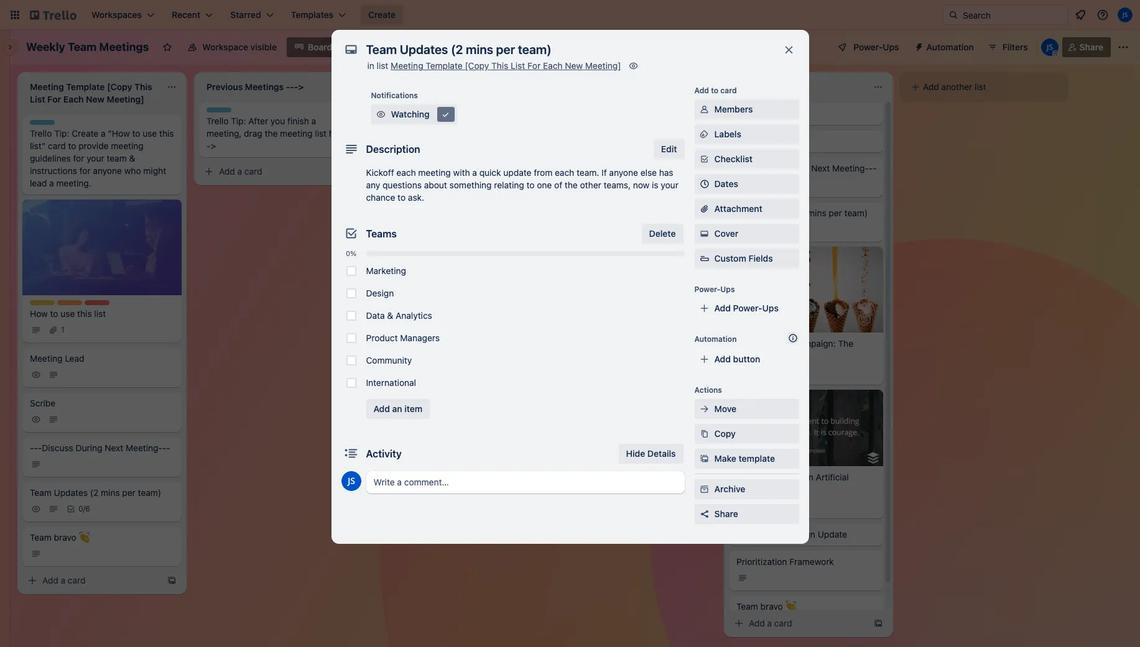Task type: vqa. For each thing, say whether or not it's contained in the screenshot.
Try Premium free at the left bottom
no



Task type: describe. For each thing, give the bounding box(es) containing it.
sm image inside add another list link
[[910, 81, 922, 93]]

in list meeting template [copy this list for each new meeting]
[[367, 60, 621, 71]]

0 horizontal spatial meeting lead link
[[22, 348, 182, 387]]

0 horizontal spatial team)
[[138, 487, 161, 498]]

trello for trello tip: create a "how to use this list" card to provide meeting guidelines for your team & instructions for anyone who might lead a meeting.
[[30, 128, 52, 139]]

1 vertical spatial for
[[79, 165, 91, 176]]

1 horizontal spatial update
[[662, 280, 692, 291]]

marketing
[[366, 266, 406, 276]]

0%
[[346, 249, 357, 258]]

each
[[543, 60, 563, 71]]

to up 'members'
[[711, 86, 719, 95]]

list right in
[[377, 60, 388, 71]]

0 horizontal spatial use
[[61, 308, 75, 319]]

0 horizontal spatial power-ups
[[695, 285, 735, 294]]

sm image inside the checklist link
[[698, 153, 711, 165]]

bravo for next
[[54, 532, 76, 543]]

edit
[[661, 144, 677, 154]]

sm image inside make template link
[[698, 453, 711, 465]]

labels link
[[695, 124, 799, 144]]

copy link
[[695, 424, 799, 444]]

remote
[[737, 338, 767, 349]]

update
[[504, 167, 532, 178]]

strategic influence at work: training seminar takeaways link
[[376, 247, 535, 299]]

during for the ---discuss during next meeting--- "link" corresponding to january 16th text field
[[782, 163, 809, 174]]

meeting- for january 23rd text box
[[656, 163, 692, 174]]

updates for clusters
[[407, 208, 441, 218]]

anyone inside 'trello tip: create a "how to use this list" card to provide meeting guidelines for your team & instructions for anyone who might lead a meeting.'
[[93, 165, 122, 176]]

0 horizontal spatial (2
[[90, 487, 99, 498]]

add to card
[[695, 86, 737, 95]]

edit button
[[654, 139, 685, 159]]

add power-ups
[[715, 303, 779, 314]]

clustery
[[414, 426, 446, 437]]

use inside 'trello tip: create a "how to use this list" card to provide meeting guidelines for your team & instructions for anyone who might lead a meeting.'
[[143, 128, 157, 139]]

after
[[248, 116, 268, 126]]

1 vertical spatial power-
[[695, 285, 721, 294]]

drag
[[244, 128, 262, 139]]

checklist link
[[695, 149, 799, 169]]

a inside kickoff each meeting with a quick update from each team. if anyone else has any questions about something relating to one of the other teams, now is your chance to ask.
[[472, 167, 477, 178]]

sm image inside cover link
[[698, 228, 711, 240]]

Write a comment text field
[[366, 472, 685, 494]]

ups inside button
[[883, 42, 899, 52]]

add button button
[[695, 350, 799, 370]]

delete
[[649, 228, 676, 239]]

meeting inside trello tip: after you finish a meeting, drag the meeting list here. ->
[[280, 128, 313, 139]]

now
[[633, 180, 650, 190]]

conference
[[613, 280, 660, 291]]

move
[[715, 404, 737, 414]]

customize views image
[[346, 41, 358, 54]]

kickoff
[[366, 167, 394, 178]]

team updates (2 mins per team) for -
[[383, 208, 515, 218]]

1 horizontal spatial add a card
[[219, 166, 262, 177]]

new
[[565, 60, 583, 71]]

2 vertical spatial team bravo 👏 link
[[729, 596, 883, 636]]

finish
[[287, 116, 309, 126]]

harmony
[[737, 484, 773, 495]]

to right "how
[[132, 128, 140, 139]]

weekly team meetings
[[26, 40, 149, 54]]

sm image inside topic clusters - making our content more... clustery link
[[401, 441, 413, 454]]

create button
[[361, 5, 403, 25]]

weekly
[[26, 40, 65, 54]]

create from template… image
[[697, 396, 707, 406]]

attachment button
[[695, 199, 799, 219]]

in
[[367, 60, 374, 71]]

2 horizontal spatial bravo
[[761, 601, 783, 612]]

0 horizontal spatial this
[[77, 308, 92, 319]]

0 horizontal spatial share button
[[695, 505, 799, 524]]

add an item button
[[366, 399, 430, 419]]

meeting down how
[[30, 353, 62, 364]]

Meeting Template [Copy This List For Each New Meeting] text field
[[22, 77, 159, 110]]

add a card for team updates (2 mins per team)
[[749, 618, 792, 629]]

team bravo 👏 link for meeting-
[[22, 527, 182, 567]]

for
[[528, 60, 541, 71]]

takeaways
[[418, 265, 462, 276]]

to down questions
[[398, 192, 406, 203]]

analytics
[[396, 310, 432, 321]]

board link
[[287, 37, 340, 57]]

an
[[392, 404, 402, 414]]

data & analytics
[[366, 310, 432, 321]]

0 horizontal spatial automation
[[695, 335, 737, 344]]

teams,
[[604, 180, 631, 190]]

0 horizontal spatial per
[[122, 487, 136, 498]]

pr update
[[560, 253, 603, 263]]

team bravo 👏 for strategic influence at work: training seminar takeaways
[[383, 471, 443, 481]]

add a card for scribe
[[42, 575, 86, 586]]

2 vertical spatial 👏
[[786, 601, 797, 612]]

making
[[448, 413, 477, 424]]

0 vertical spatial for
[[73, 153, 84, 164]]

team
[[107, 153, 127, 164]]

0 horizontal spatial scribe
[[30, 398, 56, 408]]

next for "january 30th" text field
[[458, 163, 477, 174]]

1 horizontal spatial jacob simon (jacobsimon16) image
[[1041, 39, 1059, 56]]

list"
[[30, 141, 46, 151]]

campaign
[[775, 529, 816, 540]]

if
[[602, 167, 607, 178]]

branding
[[737, 529, 773, 540]]

custom
[[715, 253, 747, 264]]

add a card link for team updates (2 mins per team)
[[729, 615, 869, 633]]

add an item
[[374, 404, 423, 414]]

- inside topic clusters - making our content more... clustery
[[441, 413, 445, 424]]

1 vertical spatial ups
[[721, 285, 735, 294]]

1 each from the left
[[397, 167, 416, 178]]

2 vertical spatial update
[[818, 529, 847, 540]]

per for artificial
[[829, 208, 842, 218]]

sm image inside move link
[[698, 403, 711, 416]]

primary element
[[0, 0, 1140, 30]]

👏 for next
[[79, 532, 90, 543]]

you
[[271, 116, 285, 126]]

dates button
[[695, 174, 799, 194]]

[copy
[[465, 60, 489, 71]]

tip: for after
[[231, 116, 246, 126]]

international
[[366, 378, 416, 388]]

else
[[641, 167, 657, 178]]

0 horizontal spatial lead
[[65, 353, 84, 364]]

relating
[[494, 180, 524, 190]]

meeting lead link for on
[[729, 103, 883, 125]]

topic clusters - making our content more... clustery link
[[376, 304, 535, 460]]

meetings
[[99, 40, 149, 54]]

filters
[[1003, 42, 1028, 52]]

how
[[30, 308, 48, 319]]

automation inside button
[[927, 42, 974, 52]]

0 vertical spatial 1
[[61, 325, 64, 334]]

notifications
[[371, 91, 418, 100]]

members link
[[695, 100, 799, 119]]

description
[[366, 144, 420, 155]]

another
[[942, 82, 973, 92]]

artificial
[[816, 472, 849, 483]]

0 horizontal spatial scribe link
[[22, 392, 182, 432]]

during up 0/6
[[76, 443, 102, 453]]

strategic
[[383, 253, 420, 263]]

mins for artificial
[[808, 208, 827, 218]]

our
[[479, 413, 493, 424]]

star or unstar board image
[[163, 42, 173, 52]]

meeting]
[[585, 60, 621, 71]]

strategic influence at work: training seminar takeaways
[[383, 253, 530, 276]]

web summit conference update
[[560, 280, 692, 291]]

power- inside add power-ups link
[[733, 303, 763, 314]]

team) for topic clusters - making our content more... clustery
[[491, 208, 515, 218]]

data
[[366, 310, 385, 321]]

archive link
[[695, 480, 799, 500]]

during for the ---discuss during next meeting--- "link" corresponding to "january 30th" text field
[[429, 163, 456, 174]]

make
[[715, 454, 737, 464]]

add power-ups link
[[695, 299, 799, 319]]

lead for clusters
[[418, 108, 438, 119]]

might
[[143, 165, 166, 176]]

sm image inside the meeting lead link
[[30, 369, 42, 381]]

teams
[[366, 228, 397, 240]]

0 vertical spatial update
[[573, 253, 603, 263]]

to right how
[[50, 308, 58, 319]]

share for the rightmost 'share' button
[[1080, 42, 1104, 52]]

bravo for seminar
[[407, 471, 430, 481]]

list right how
[[94, 308, 106, 319]]

team.
[[577, 167, 599, 178]]

the
[[838, 338, 854, 349]]

meeting lead link for -
[[376, 103, 535, 125]]

team updates (2 mins per team) for on
[[737, 208, 868, 218]]

1 horizontal spatial add a card link
[[199, 163, 338, 180]]

---discuss during next meeting--- for the ---discuss during next meeting--- "link" corresponding to "january 30th" text field
[[383, 163, 524, 174]]

& inside 'trello tip: create a "how to use this list" card to provide meeting guidelines for your team & instructions for anyone who might lead a meeting.'
[[129, 153, 135, 164]]

hide details
[[626, 449, 676, 459]]

show menu image
[[1117, 41, 1130, 54]]

---discuss during next meeting--- link for "january 30th" text field
[[376, 157, 535, 197]]

clusters
[[407, 413, 439, 424]]

scribe link for -
[[376, 130, 535, 152]]

workspace visible
[[202, 42, 277, 52]]

content
[[495, 413, 526, 424]]

cover
[[715, 228, 739, 239]]

quick
[[480, 167, 501, 178]]

board
[[308, 42, 332, 52]]

discuss for january 23rd text box's the ---discuss during next meeting--- "link"
[[572, 163, 603, 174]]

power- inside power-ups button
[[854, 42, 883, 52]]

brief
[[737, 472, 756, 483]]



Task type: locate. For each thing, give the bounding box(es) containing it.
automation button
[[909, 37, 982, 57]]

January 16th text field
[[729, 77, 866, 97]]

1 vertical spatial add a card link
[[22, 572, 162, 590]]

meeting lead down how to use this list
[[30, 353, 84, 364]]

watching button
[[371, 105, 457, 124]]

1 vertical spatial jacob simon (jacobsimon16) image
[[341, 472, 361, 492]]

👏
[[432, 471, 443, 481], [79, 532, 90, 543], [786, 601, 797, 612]]

0 vertical spatial use
[[143, 128, 157, 139]]

campaign:
[[793, 338, 836, 349]]

January 23rd text field
[[552, 77, 689, 97]]

fields
[[749, 253, 773, 264]]

2 horizontal spatial power-
[[854, 42, 883, 52]]

your
[[87, 153, 104, 164], [661, 180, 679, 190]]

here.
[[329, 128, 349, 139]]

from
[[534, 167, 553, 178]]

team
[[68, 40, 97, 54], [383, 208, 405, 218], [737, 208, 758, 218], [383, 471, 405, 481], [30, 487, 52, 498], [30, 532, 52, 543], [737, 601, 758, 612]]

add a card link
[[199, 163, 338, 180], [22, 572, 162, 590], [729, 615, 869, 633]]

0 vertical spatial create from template… image
[[167, 576, 177, 586]]

watching
[[391, 109, 430, 119]]

1 horizontal spatial updates
[[407, 208, 441, 218]]

2 each from the left
[[555, 167, 574, 178]]

the inside kickoff each meeting with a quick update from each team. if anyone else has any questions about something relating to one of the other teams, now is your chance to ask.
[[565, 180, 578, 190]]

1 horizontal spatial tip:
[[231, 116, 246, 126]]

Previous Meetings ---> text field
[[199, 77, 336, 97]]

move link
[[695, 399, 799, 419]]

scribe
[[383, 136, 409, 146], [737, 136, 762, 146], [30, 398, 56, 408]]

hide details link
[[619, 444, 683, 464]]

(2 for -
[[444, 208, 452, 218]]

the down 'you'
[[265, 128, 278, 139]]

(2 up 0/6
[[90, 487, 99, 498]]

sm image inside topic clusters - making our content more... clustery link
[[383, 441, 396, 454]]

1 vertical spatial power-ups
[[695, 285, 735, 294]]

open information menu image
[[1097, 9, 1109, 21]]

for up meeting. on the left top of the page
[[79, 165, 91, 176]]

lead for discussion
[[772, 108, 791, 119]]

team inside board name text field
[[68, 40, 97, 54]]

discuss for the ---discuss during next meeting--- "link" corresponding to "january 30th" text field
[[395, 163, 427, 174]]

updates for discussion
[[761, 208, 795, 218]]

remote work campaign: the scoop link
[[729, 247, 883, 385]]

ups left automation button
[[883, 42, 899, 52]]

updates
[[407, 208, 441, 218], [761, 208, 795, 218], [54, 487, 88, 498]]

team)
[[491, 208, 515, 218], [845, 208, 868, 218], [138, 487, 161, 498]]

meeting- for january 16th text field
[[832, 163, 869, 174]]

create from template… image for team updates (2 mins per team)
[[874, 619, 883, 629]]

a inside trello tip: after you finish a meeting, drag the meeting list here. ->
[[311, 116, 316, 126]]

use right how
[[61, 308, 75, 319]]

scribe for topic
[[383, 136, 409, 146]]

activity
[[366, 449, 402, 460]]

this up 'might' on the top of the page
[[159, 128, 174, 139]]

trello tip: create a "how to use this list" card to provide meeting guidelines for your team & instructions for anyone who might lead a meeting. link
[[22, 115, 182, 195]]

details
[[648, 449, 676, 459]]

this right how
[[77, 308, 92, 319]]

anyone
[[93, 165, 122, 176], [609, 167, 638, 178]]

1 vertical spatial this
[[77, 308, 92, 319]]

next for january 16th text field
[[811, 163, 830, 174]]

👏 for seminar
[[432, 471, 443, 481]]

archive
[[715, 484, 746, 495]]

sm image inside copy link
[[698, 428, 711, 440]]

meeting- for "january 30th" text field
[[479, 163, 516, 174]]

team updates (2 mins per team) link for on
[[729, 202, 883, 242]]

meeting lead for discussion
[[737, 108, 791, 119]]

1 horizontal spatial scribe link
[[376, 130, 535, 152]]

2 horizontal spatial 👏
[[786, 601, 797, 612]]

1 vertical spatial team bravo 👏 link
[[22, 527, 182, 567]]

0 horizontal spatial tip:
[[54, 128, 69, 139]]

& up who
[[129, 153, 135, 164]]

tip: up meeting,
[[231, 116, 246, 126]]

meeting lead link
[[376, 103, 535, 125], [729, 103, 883, 125], [22, 348, 182, 387]]

add another list
[[923, 82, 987, 92]]

0 horizontal spatial update
[[573, 253, 603, 263]]

meeting lead down notifications
[[383, 108, 438, 119]]

during up dates button
[[782, 163, 809, 174]]

create from template… image
[[167, 576, 177, 586], [874, 619, 883, 629]]

0 horizontal spatial bravo
[[54, 532, 76, 543]]

share
[[1080, 42, 1104, 52], [715, 509, 738, 520]]

2 horizontal spatial lead
[[772, 108, 791, 119]]

work
[[770, 338, 791, 349]]

workspace visible button
[[180, 37, 284, 57]]

trello up meeting,
[[207, 116, 229, 126]]

list left here.
[[315, 128, 327, 139]]

2 vertical spatial add a card
[[749, 618, 792, 629]]

kickoff each meeting with a quick update from each team. if anyone else has any questions about something relating to one of the other teams, now is your chance to ask.
[[366, 167, 679, 203]]

ups up add power-ups
[[721, 285, 735, 294]]

share button up branding
[[695, 505, 799, 524]]

2 horizontal spatial updates
[[761, 208, 795, 218]]

visible
[[251, 42, 277, 52]]

team bravo 👏 link down prioritization framework link
[[729, 596, 883, 636]]

actions
[[695, 386, 722, 395]]

1 vertical spatial 👏
[[79, 532, 90, 543]]

0 horizontal spatial updates
[[54, 487, 88, 498]]

1 vertical spatial team bravo 👏
[[30, 532, 90, 543]]

0 horizontal spatial team updates (2 mins per team)
[[30, 487, 161, 498]]

with
[[453, 167, 470, 178]]

0 vertical spatial ups
[[883, 42, 899, 52]]

something
[[450, 180, 492, 190]]

meeting down "how
[[111, 141, 144, 151]]

team bravo 👏 for ---discuss during next meeting---
[[30, 532, 90, 543]]

on
[[804, 472, 814, 483]]

design
[[366, 288, 394, 299]]

1 vertical spatial create
[[72, 128, 98, 139]]

0 horizontal spatial 👏
[[79, 532, 90, 543]]

framework
[[790, 557, 834, 567]]

scribe link for on
[[729, 130, 883, 152]]

0 vertical spatial add a card
[[219, 166, 262, 177]]

share for left 'share' button
[[715, 509, 738, 520]]

sm image inside strategic influence at work: training seminar takeaways link
[[383, 281, 396, 293]]

filters button
[[984, 37, 1032, 57]]

0 vertical spatial power-
[[854, 42, 883, 52]]

1 horizontal spatial team bravo 👏 link
[[376, 465, 535, 505]]

👏 down prioritization framework link
[[786, 601, 797, 612]]

1 horizontal spatial meeting lead
[[383, 108, 438, 119]]

2 horizontal spatial add a card link
[[729, 615, 869, 633]]

per for making
[[476, 208, 489, 218]]

mins for making
[[454, 208, 473, 218]]

next for january 23rd text box
[[635, 163, 653, 174]]

0 horizontal spatial &
[[129, 153, 135, 164]]

1 horizontal spatial scribe
[[383, 136, 409, 146]]

branding campaign update
[[737, 529, 847, 540]]

hide
[[626, 449, 645, 459]]

0 vertical spatial team bravo 👏
[[383, 471, 443, 481]]

0 vertical spatial this
[[159, 128, 174, 139]]

meeting lead for clusters
[[383, 108, 438, 119]]

update up the framework
[[818, 529, 847, 540]]

team bravo 👏 down 0/6
[[30, 532, 90, 543]]

template
[[426, 60, 463, 71]]

discussion
[[758, 472, 801, 483]]

1 horizontal spatial meeting
[[280, 128, 313, 139]]

updates up cover link
[[761, 208, 795, 218]]

team) for brief discussion on artificial harmony
[[845, 208, 868, 218]]

updates down ask.
[[407, 208, 441, 218]]

1 horizontal spatial your
[[661, 180, 679, 190]]

2 horizontal spatial team bravo 👏 link
[[729, 596, 883, 636]]

1 vertical spatial use
[[61, 308, 75, 319]]

2 horizontal spatial update
[[818, 529, 847, 540]]

team updates (2 mins per team) link
[[376, 202, 535, 242], [729, 202, 883, 242]]

2 horizontal spatial (2
[[797, 208, 805, 218]]

web summit conference update link
[[552, 274, 712, 297]]

list
[[511, 60, 525, 71]]

meeting up labels link
[[737, 108, 769, 119]]

2 horizontal spatial team updates (2 mins per team)
[[737, 208, 868, 218]]

discuss for the ---discuss during next meeting--- "link" corresponding to january 16th text field
[[749, 163, 780, 174]]

1 down the harmony
[[768, 501, 771, 511]]

👏 down clustery
[[432, 471, 443, 481]]

create up provide
[[72, 128, 98, 139]]

tip: inside trello tip: after you finish a meeting, drag the meeting list here. ->
[[231, 116, 246, 126]]

trello up list" on the left top
[[30, 128, 52, 139]]

(2 down about
[[444, 208, 452, 218]]

1 vertical spatial share
[[715, 509, 738, 520]]

1 horizontal spatial per
[[476, 208, 489, 218]]

automation down search icon
[[927, 42, 974, 52]]

>
[[211, 141, 216, 151]]

create up in
[[368, 9, 396, 20]]

1 vertical spatial tip:
[[54, 128, 69, 139]]

(2 for on
[[797, 208, 805, 218]]

ask.
[[408, 192, 424, 203]]

0 horizontal spatial mins
[[101, 487, 120, 498]]

0 vertical spatial tip:
[[231, 116, 246, 126]]

list inside trello tip: after you finish a meeting, drag the meeting list here. ->
[[315, 128, 327, 139]]

team bravo 👏 link down clustery
[[376, 465, 535, 505]]

at
[[461, 253, 470, 263]]

tip: up guidelines
[[54, 128, 69, 139]]

tip: inside 'trello tip: create a "how to use this list" card to provide meeting guidelines for your team & instructions for anyone who might lead a meeting.'
[[54, 128, 69, 139]]

meeting inside kickoff each meeting with a quick update from each team. if anyone else has any questions about something relating to one of the other teams, now is your chance to ask.
[[418, 167, 451, 178]]

add a card link for scribe
[[22, 572, 162, 590]]

labels
[[715, 129, 742, 139]]

next
[[458, 163, 477, 174], [635, 163, 653, 174], [811, 163, 830, 174], [105, 443, 123, 453]]

share down archive at the right bottom of page
[[715, 509, 738, 520]]

0 vertical spatial the
[[265, 128, 278, 139]]

use right "how
[[143, 128, 157, 139]]

share button down 0 notifications image at the right top
[[1062, 37, 1111, 57]]

automation up add button
[[695, 335, 737, 344]]

item
[[405, 404, 423, 414]]

during up teams,
[[606, 163, 632, 174]]

update right the pr
[[573, 253, 603, 263]]

work:
[[472, 253, 496, 263]]

lead
[[418, 108, 438, 119], [772, 108, 791, 119], [65, 353, 84, 364]]

jacob simon (jacobsimon16) image
[[1041, 39, 1059, 56], [341, 472, 361, 492]]

1 horizontal spatial share button
[[1062, 37, 1111, 57]]

your inside kickoff each meeting with a quick update from each team. if anyone else has any questions about something relating to one of the other teams, now is your chance to ask.
[[661, 180, 679, 190]]

0 vertical spatial meeting
[[280, 128, 313, 139]]

1 horizontal spatial meeting lead link
[[376, 103, 535, 125]]

1 vertical spatial automation
[[695, 335, 737, 344]]

2 team updates (2 mins per team) link from the left
[[729, 202, 883, 242]]

sm image
[[627, 60, 640, 72], [698, 103, 711, 116], [698, 128, 711, 141], [698, 153, 711, 165], [203, 165, 215, 178], [383, 179, 396, 191], [560, 179, 572, 191], [383, 281, 396, 293], [30, 369, 42, 381], [698, 403, 711, 416], [401, 441, 413, 454], [698, 483, 711, 496], [737, 500, 749, 512], [754, 500, 767, 512], [779, 500, 791, 512], [737, 572, 749, 585], [26, 575, 39, 587], [733, 618, 745, 630]]

meeting up about
[[418, 167, 451, 178]]

---discuss during next meeting--- for the ---discuss during next meeting--- "link" corresponding to january 16th text field
[[737, 163, 877, 174]]

0 vertical spatial create
[[368, 9, 396, 20]]

"how
[[108, 128, 130, 139]]

2 vertical spatial add a card link
[[729, 615, 869, 633]]

lead down january 16th text field
[[772, 108, 791, 119]]

meeting-
[[479, 163, 516, 174], [656, 163, 692, 174], [832, 163, 869, 174], [126, 443, 162, 453]]

to left "one"
[[527, 180, 535, 190]]

0 horizontal spatial ups
[[721, 285, 735, 294]]

sm image inside labels link
[[698, 128, 711, 141]]

2 horizontal spatial per
[[829, 208, 842, 218]]

2 vertical spatial team bravo 👏
[[737, 601, 797, 612]]

copy
[[715, 429, 736, 439]]

meeting down notifications
[[383, 108, 416, 119]]

anyone inside kickoff each meeting with a quick update from each team. if anyone else has any questions about something relating to one of the other teams, now is your chance to ask.
[[609, 167, 638, 178]]

1 horizontal spatial team)
[[491, 208, 515, 218]]

---discuss during next meeting--- link for january 16th text field
[[729, 157, 883, 197]]

seminar
[[383, 265, 416, 276]]

bravo
[[407, 471, 430, 481], [54, 532, 76, 543], [761, 601, 783, 612]]

to
[[711, 86, 719, 95], [132, 128, 140, 139], [68, 141, 76, 151], [527, 180, 535, 190], [398, 192, 406, 203], [50, 308, 58, 319]]

about
[[424, 180, 447, 190]]

chance
[[366, 192, 395, 203]]

your inside 'trello tip: create a "how to use this list" card to provide meeting guidelines for your team & instructions for anyone who might lead a meeting.'
[[87, 153, 104, 164]]

0 horizontal spatial 1
[[61, 325, 64, 334]]

1 vertical spatial bravo
[[54, 532, 76, 543]]

each up questions
[[397, 167, 416, 178]]

this inside 'trello tip: create a "how to use this list" card to provide meeting guidelines for your team & instructions for anyone who might lead a meeting.'
[[159, 128, 174, 139]]

0 horizontal spatial meeting lead
[[30, 353, 84, 364]]

Search field
[[959, 6, 1068, 24]]

pr
[[560, 253, 571, 263]]

0 notifications image
[[1073, 7, 1088, 22]]

- inside trello tip: after you finish a meeting, drag the meeting list here. ->
[[207, 141, 211, 151]]

lead down how to use this list
[[65, 353, 84, 364]]

influence
[[422, 253, 459, 263]]

sm image inside archive link
[[698, 483, 711, 496]]

questions
[[383, 180, 422, 190]]

power-ups inside button
[[854, 42, 899, 52]]

team bravo 👏 link down 0/6
[[22, 527, 182, 567]]

each up of
[[555, 167, 574, 178]]

meeting up notifications
[[391, 60, 423, 71]]

a
[[311, 116, 316, 126], [101, 128, 106, 139], [237, 166, 242, 177], [472, 167, 477, 178], [49, 178, 54, 189], [61, 575, 65, 586], [767, 618, 772, 629]]

1 vertical spatial share button
[[695, 505, 799, 524]]

sm image
[[910, 81, 922, 93], [375, 108, 387, 121], [440, 108, 452, 121], [737, 179, 749, 191], [383, 223, 396, 236], [401, 223, 413, 236], [737, 223, 749, 236], [754, 223, 767, 236], [698, 228, 711, 240], [30, 324, 42, 336], [47, 324, 60, 336], [737, 366, 749, 379], [754, 366, 767, 379], [47, 369, 60, 381], [30, 413, 42, 426], [47, 413, 60, 426], [698, 428, 711, 440], [383, 441, 396, 454], [698, 453, 711, 465], [30, 458, 42, 471], [383, 486, 396, 499], [30, 503, 42, 515], [47, 503, 60, 515], [65, 503, 77, 515], [30, 548, 42, 560]]

the right of
[[565, 180, 578, 190]]

0 horizontal spatial power-
[[695, 285, 721, 294]]

this
[[159, 128, 174, 139], [77, 308, 92, 319]]

your down provide
[[87, 153, 104, 164]]

your down has
[[661, 180, 679, 190]]

for
[[73, 153, 84, 164], [79, 165, 91, 176]]

0 vertical spatial 👏
[[432, 471, 443, 481]]

during up about
[[429, 163, 456, 174]]

1 horizontal spatial team bravo 👏
[[383, 471, 443, 481]]

1 horizontal spatial create from template… image
[[874, 619, 883, 629]]

trello inside 'trello tip: create a "how to use this list" card to provide meeting guidelines for your team & instructions for anyone who might lead a meeting.'
[[30, 128, 52, 139]]

create inside "button"
[[368, 9, 396, 20]]

sm image inside the ---discuss during next meeting--- "link"
[[737, 179, 749, 191]]

meeting lead up labels link
[[737, 108, 791, 119]]

lead down "january 30th" text field
[[418, 108, 438, 119]]

1 horizontal spatial power-
[[733, 303, 763, 314]]

1 team updates (2 mins per team) link from the left
[[376, 202, 535, 242]]

other
[[580, 180, 601, 190]]

1 down how to use this list
[[61, 325, 64, 334]]

meeting
[[391, 60, 423, 71], [383, 108, 416, 119], [737, 108, 769, 119], [30, 353, 62, 364]]

January 30th text field
[[376, 77, 513, 97]]

scribe for brief
[[737, 136, 762, 146]]

power-ups button
[[829, 37, 907, 57]]

---discuss during next meeting--- link for january 23rd text box
[[552, 157, 712, 197]]

sm image inside prioritization framework link
[[737, 572, 749, 585]]

trello inside trello tip: after you finish a meeting, drag the meeting list here. ->
[[207, 116, 229, 126]]

---discuss during next meeting--- link
[[376, 157, 535, 197], [552, 157, 712, 197], [729, 157, 883, 197], [22, 437, 182, 477]]

team updates (2 mins per team) up cover link
[[737, 208, 868, 218]]

2 vertical spatial ups
[[763, 303, 779, 314]]

for down provide
[[73, 153, 84, 164]]

search image
[[949, 10, 959, 20]]

1 horizontal spatial 1
[[768, 501, 771, 511]]

topic
[[383, 413, 405, 424]]

sm image inside members link
[[698, 103, 711, 116]]

team updates (2 mins per team) link for -
[[376, 202, 535, 242]]

anyone up teams,
[[609, 167, 638, 178]]

one
[[537, 180, 552, 190]]

(2 up cover link
[[797, 208, 805, 218]]

list right another on the right
[[975, 82, 987, 92]]

👏 down 0/6
[[79, 532, 90, 543]]

2 horizontal spatial team)
[[845, 208, 868, 218]]

1 horizontal spatial share
[[1080, 42, 1104, 52]]

meeting inside 'trello tip: create a "how to use this list" card to provide meeting guidelines for your team & instructions for anyone who might lead a meeting.'
[[111, 141, 144, 151]]

0 horizontal spatial add a card
[[42, 575, 86, 586]]

0 vertical spatial &
[[129, 153, 135, 164]]

jacob simon (jacobsimon16) image
[[1118, 7, 1133, 22]]

custom fields
[[715, 253, 773, 264]]

trello for trello tip: after you finish a meeting, drag the meeting list here. ->
[[207, 116, 229, 126]]

0 vertical spatial your
[[87, 153, 104, 164]]

---discuss during next meeting--- for january 23rd text box's the ---discuss during next meeting--- "link"
[[560, 163, 700, 174]]

team updates (2 mins per team) down about
[[383, 208, 515, 218]]

update right conference
[[662, 280, 692, 291]]

to left provide
[[68, 141, 76, 151]]

update
[[573, 253, 603, 263], [662, 280, 692, 291], [818, 529, 847, 540]]

team updates (2 mins per team) up 0/6
[[30, 487, 161, 498]]

the inside trello tip: after you finish a meeting, drag the meeting list here. ->
[[265, 128, 278, 139]]

1 vertical spatial &
[[387, 310, 393, 321]]

0 horizontal spatial team updates (2 mins per team) link
[[376, 202, 535, 242]]

team bravo 👏 down prioritization
[[737, 601, 797, 612]]

team bravo 👏 down activity
[[383, 471, 443, 481]]

0 vertical spatial team bravo 👏 link
[[376, 465, 535, 505]]

0 vertical spatial power-ups
[[854, 42, 899, 52]]

power-
[[854, 42, 883, 52], [695, 285, 721, 294], [733, 303, 763, 314]]

tip: for create
[[54, 128, 69, 139]]

during for january 23rd text box's the ---discuss during next meeting--- "link"
[[606, 163, 632, 174]]

0 horizontal spatial meeting
[[111, 141, 144, 151]]

2 horizontal spatial scribe
[[737, 136, 762, 146]]

1 vertical spatial the
[[565, 180, 578, 190]]

& right data
[[387, 310, 393, 321]]

add a card
[[219, 166, 262, 177], [42, 575, 86, 586], [749, 618, 792, 629]]

create inside 'trello tip: create a "how to use this list" card to provide meeting guidelines for your team & instructions for anyone who might lead a meeting.'
[[72, 128, 98, 139]]

1 horizontal spatial (2
[[444, 208, 452, 218]]

None text field
[[360, 39, 771, 61]]

0 horizontal spatial share
[[715, 509, 738, 520]]

ups up work
[[763, 303, 779, 314]]

0 horizontal spatial anyone
[[93, 165, 122, 176]]

share left show menu icon
[[1080, 42, 1104, 52]]

Board name text field
[[20, 37, 155, 57]]

team updates (2 mins per team) link up at
[[376, 202, 535, 242]]

sm image inside the meeting lead link
[[47, 369, 60, 381]]

anyone down team
[[93, 165, 122, 176]]

meeting down finish
[[280, 128, 313, 139]]

1 horizontal spatial team updates (2 mins per team)
[[383, 208, 515, 218]]

create from template… image for scribe
[[167, 576, 177, 586]]

1 horizontal spatial bravo
[[407, 471, 430, 481]]

2 vertical spatial meeting
[[418, 167, 451, 178]]

card inside 'trello tip: create a "how to use this list" card to provide meeting guidelines for your team & instructions for anyone who might lead a meeting.'
[[48, 141, 66, 151]]

team updates (2 mins per team) link up fields
[[729, 202, 883, 242]]

is
[[652, 180, 659, 190]]

0 vertical spatial share button
[[1062, 37, 1111, 57]]

team bravo 👏 link for takeaways
[[376, 465, 535, 505]]

updates up 0/6
[[54, 487, 88, 498]]

2 horizontal spatial mins
[[808, 208, 827, 218]]

topic clusters - making our content more... clustery
[[383, 413, 526, 437]]

has
[[659, 167, 674, 178]]



